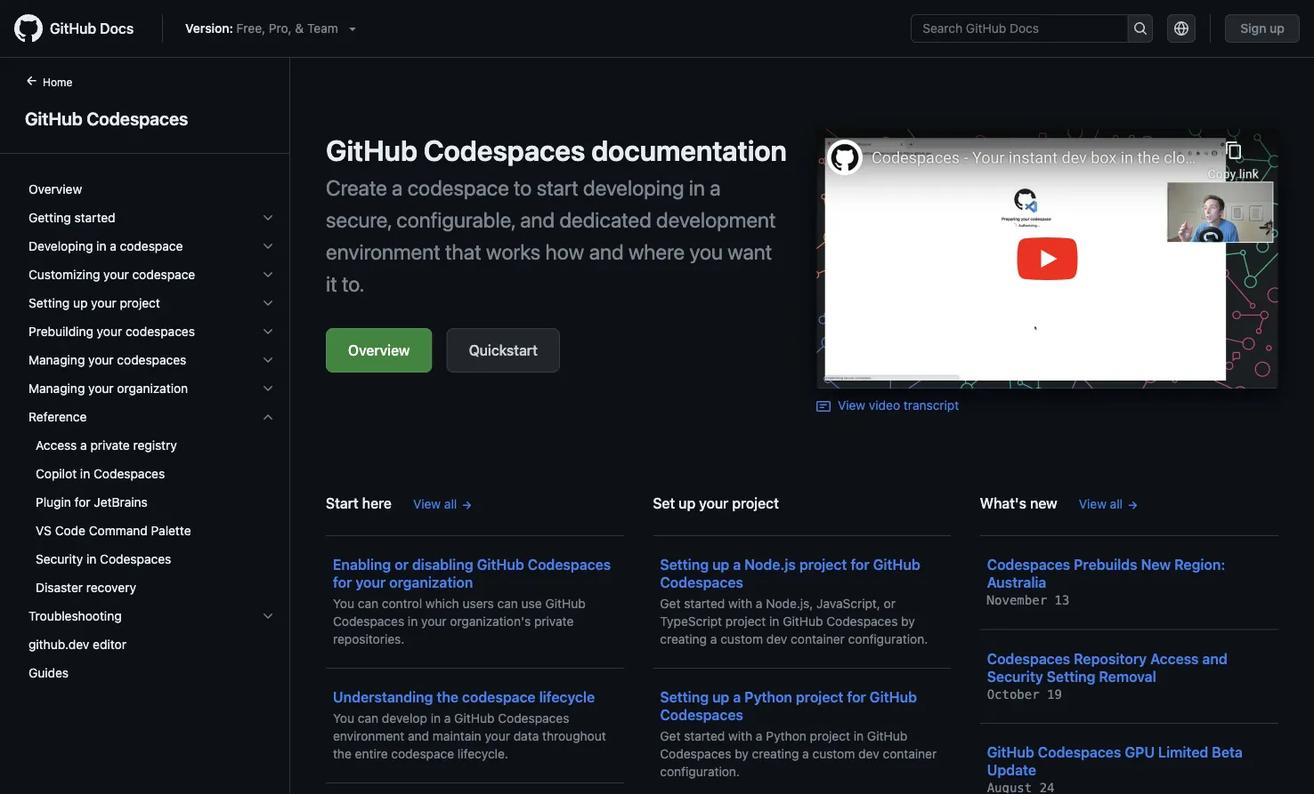 Task type: describe. For each thing, give the bounding box(es) containing it.
0 horizontal spatial the
[[333, 747, 352, 762]]

sign up link
[[1225, 14, 1300, 43]]

custom inside setting up a python project for github codespaces get started with a python project in github codespaces by creating a custom dev container configuration.
[[812, 747, 855, 762]]

setting up your project button
[[21, 289, 282, 318]]

can left "control"
[[358, 597, 378, 612]]

repositories.
[[333, 632, 404, 647]]

organization inside dropdown button
[[117, 381, 188, 396]]

sc 9kayk9 0 image for prebuilding your codespaces
[[261, 325, 275, 339]]

developing
[[583, 175, 684, 200]]

private inside enabling or disabling github codespaces for your organization you can control which users can use github codespaces in your organization's private repositories.
[[534, 615, 574, 629]]

lifecycle
[[539, 689, 595, 706]]

access inside the codespaces repository access and security setting removal october 19
[[1150, 651, 1199, 668]]

with for node.js
[[728, 597, 752, 612]]

recovery
[[86, 581, 136, 596]]

can left use
[[497, 597, 518, 612]]

managing for managing your codespaces
[[28, 353, 85, 368]]

start
[[537, 175, 578, 200]]

reference
[[28, 410, 87, 425]]

access inside github codespaces element
[[36, 438, 77, 453]]

you inside understanding the codespace lifecycle you can develop in a github codespaces environment and maintain your data throughout the entire codespace lifecycle.
[[333, 712, 354, 726]]

prebuilding your codespaces
[[28, 324, 195, 339]]

organization inside enabling or disabling github codespaces for your organization you can control which users can use github codespaces in your organization's private repositories.
[[389, 575, 473, 592]]

version: free, pro, & team
[[185, 21, 338, 36]]

guides
[[28, 666, 69, 681]]

sc 9kayk9 0 image for managing your codespaces
[[261, 353, 275, 368]]

sc 9kayk9 0 image for developing in a codespace
[[261, 239, 275, 254]]

set up your project
[[653, 495, 779, 512]]

1 horizontal spatial overview link
[[326, 329, 432, 373]]

view all link for what's new
[[1079, 495, 1138, 514]]

prebuilding
[[28, 324, 93, 339]]

github codespaces link
[[21, 105, 268, 132]]

for inside "link"
[[74, 495, 90, 510]]

copilot in codespaces link
[[21, 460, 282, 489]]

throughout
[[542, 729, 606, 744]]

dedicated
[[559, 207, 651, 232]]

free,
[[236, 21, 265, 36]]

setting up a node.js project for github codespaces get started with a node.js, javascript, or typescript project in github codespaces by creating a custom dev container configuration.
[[660, 557, 928, 647]]

configurable,
[[396, 207, 515, 232]]

plugin for jetbrains link
[[21, 489, 282, 517]]

customizing
[[28, 268, 100, 282]]

update
[[987, 762, 1036, 779]]

access a private registry link
[[21, 432, 282, 460]]

transcript
[[903, 398, 959, 413]]

vs
[[36, 524, 52, 539]]

documentation
[[591, 134, 787, 167]]

environment inside understanding the codespace lifecycle you can develop in a github codespaces environment and maintain your data throughout the entire codespace lifecycle.
[[333, 729, 404, 744]]

new
[[1141, 557, 1171, 574]]

sign
[[1240, 21, 1266, 36]]

understanding
[[333, 689, 433, 706]]

managing your codespaces button
[[21, 346, 282, 375]]

codespaces repository access and security setting removal october 19
[[987, 651, 1227, 702]]

that
[[445, 239, 481, 264]]

quickstart link
[[446, 329, 560, 373]]

disabling
[[412, 557, 473, 574]]

a inside access a private registry link
[[80, 438, 87, 453]]

codespace down "getting started" dropdown button
[[120, 239, 183, 254]]

works
[[486, 239, 541, 264]]

sc 9kayk9 0 image for reference
[[261, 410, 275, 425]]

october
[[987, 688, 1040, 702]]

and inside the codespaces repository access and security setting removal october 19
[[1202, 651, 1227, 668]]

in inside dropdown button
[[96, 239, 106, 254]]

it
[[326, 272, 337, 296]]

plugin
[[36, 495, 71, 510]]

up for setting up a python project for github codespaces get started with a python project in github codespaces by creating a custom dev container configuration.
[[712, 689, 729, 706]]

codespace inside github codespaces documentation create a codespace to start developing in a secure, configurable, and dedicated development environment that works how and where you want it to.
[[407, 175, 509, 200]]

video
[[869, 398, 900, 413]]

which
[[425, 597, 459, 612]]

started inside "getting started" dropdown button
[[74, 211, 115, 225]]

for for enabling or disabling github codespaces for your organization
[[333, 575, 352, 592]]

github inside github codespaces documentation create a codespace to start developing in a secure, configurable, and dedicated development environment that works how and where you want it to.
[[326, 134, 417, 167]]

want
[[728, 239, 772, 264]]

getting started
[[28, 211, 115, 225]]

region:
[[1174, 557, 1225, 574]]

users
[[463, 597, 494, 612]]

view all for what's new
[[1079, 497, 1123, 512]]

up for setting up your project
[[73, 296, 88, 311]]

secure,
[[326, 207, 392, 232]]

github codespaces documentation create a codespace to start developing in a secure, configurable, and dedicated development environment that works how and where you want it to.
[[326, 134, 787, 296]]

security inside github codespaces element
[[36, 552, 83, 567]]

entire
[[355, 747, 388, 762]]

codespaces inside github codespaces documentation create a codespace to start developing in a secure, configurable, and dedicated development environment that works how and where you want it to.
[[424, 134, 585, 167]]

enabling
[[333, 557, 391, 574]]

removal
[[1099, 669, 1156, 685]]

github inside understanding the codespace lifecycle you can develop in a github codespaces environment and maintain your data throughout the entire codespace lifecycle.
[[454, 712, 494, 726]]

in inside setting up a python project for github codespaces get started with a python project in github codespaces by creating a custom dev container configuration.
[[854, 729, 864, 744]]

sign up
[[1240, 21, 1285, 36]]

github.dev
[[28, 638, 89, 653]]

managing your organization button
[[21, 375, 282, 403]]

troubleshooting
[[28, 609, 122, 624]]

can inside understanding the codespace lifecycle you can develop in a github codespaces environment and maintain your data throughout the entire codespace lifecycle.
[[358, 712, 378, 726]]

australia
[[987, 575, 1046, 592]]

node.js,
[[766, 597, 813, 612]]

to.
[[342, 272, 364, 296]]

disaster
[[36, 581, 83, 596]]

Search GitHub Docs search field
[[912, 15, 1127, 42]]

triangle down image
[[345, 21, 359, 36]]

codespaces inside the codespaces repository access and security setting removal october 19
[[987, 651, 1070, 668]]

or inside setting up a node.js project for github codespaces get started with a node.js, javascript, or typescript project in github codespaces by creating a custom dev container configuration.
[[884, 597, 896, 612]]

your down "enabling"
[[356, 575, 386, 592]]

private inside github codespaces element
[[90, 438, 130, 453]]

customizing your codespace
[[28, 268, 195, 282]]

a inside understanding the codespace lifecycle you can develop in a github codespaces environment and maintain your data throughout the entire codespace lifecycle.
[[444, 712, 451, 726]]

creating inside setting up a node.js project for github codespaces get started with a node.js, javascript, or typescript project in github codespaces by creating a custom dev container configuration.
[[660, 632, 707, 647]]

and inside understanding the codespace lifecycle you can develop in a github codespaces environment and maintain your data throughout the entire codespace lifecycle.
[[408, 729, 429, 744]]

reference element containing access a private registry
[[14, 432, 289, 603]]

copilot
[[36, 467, 77, 482]]

search image
[[1133, 21, 1147, 36]]

setting up your project
[[28, 296, 160, 311]]

managing your organization
[[28, 381, 188, 396]]

sc 9kayk9 0 image for managing your organization
[[261, 382, 275, 396]]

getting started button
[[21, 204, 282, 232]]

github inside github docs link
[[50, 20, 96, 37]]

plugin for jetbrains
[[36, 495, 148, 510]]

dev inside setting up a node.js project for github codespaces get started with a node.js, javascript, or typescript project in github codespaces by creating a custom dev container configuration.
[[766, 632, 787, 647]]

maintain
[[433, 729, 481, 744]]

github inside github codespaces link
[[25, 108, 83, 129]]

or inside enabling or disabling github codespaces for your organization you can control which users can use github codespaces in your organization's private repositories.
[[395, 557, 409, 574]]

configuration. inside setting up a node.js project for github codespaces get started with a node.js, javascript, or typescript project in github codespaces by creating a custom dev container configuration.
[[848, 632, 928, 647]]

custom inside setting up a node.js project for github codespaces get started with a node.js, javascript, or typescript project in github codespaces by creating a custom dev container configuration.
[[720, 632, 763, 647]]

configuration. inside setting up a python project for github codespaces get started with a python project in github codespaces by creating a custom dev container configuration.
[[660, 765, 740, 780]]

where
[[628, 239, 685, 264]]

project inside setting up your project dropdown button
[[120, 296, 160, 311]]

vs code command palette
[[36, 524, 191, 539]]

reference button
[[21, 403, 282, 432]]

codespaces for prebuilding your codespaces
[[125, 324, 195, 339]]

registry
[[133, 438, 177, 453]]

sc 9kayk9 0 image for your
[[261, 268, 275, 282]]

use
[[521, 597, 542, 612]]

all for new
[[1110, 497, 1123, 512]]

create
[[326, 175, 387, 200]]

1 horizontal spatial the
[[437, 689, 458, 706]]

your up managing your codespaces
[[97, 324, 122, 339]]

home
[[43, 76, 72, 88]]

november 13 element
[[987, 594, 1070, 608]]

november
[[987, 594, 1047, 608]]

get for setting up a node.js project for github codespaces
[[660, 597, 681, 612]]

control
[[382, 597, 422, 612]]

jetbrains
[[94, 495, 148, 510]]

github codespaces element
[[0, 72, 290, 793]]

prebuilding your codespaces button
[[21, 318, 282, 346]]



Task type: vqa. For each thing, say whether or not it's contained in the screenshot.
sc 9kayk9 0 icon within the the Customizing your codespace dropdown button
no



Task type: locate. For each thing, give the bounding box(es) containing it.
overview link down to.
[[326, 329, 432, 373]]

javascript,
[[816, 597, 880, 612]]

codespaces down setting up your project dropdown button
[[125, 324, 195, 339]]

up inside setting up a python project for github codespaces get started with a python project in github codespaces by creating a custom dev container configuration.
[[712, 689, 729, 706]]

1 all from the left
[[444, 497, 457, 512]]

setting
[[28, 296, 70, 311], [660, 557, 709, 574], [1047, 669, 1095, 685], [660, 689, 709, 706]]

up down 'customizing'
[[73, 296, 88, 311]]

1 vertical spatial overview
[[348, 342, 410, 359]]

start here
[[326, 495, 392, 512]]

a
[[392, 175, 403, 200], [710, 175, 721, 200], [110, 239, 116, 254], [80, 438, 87, 453], [733, 557, 741, 574], [756, 597, 762, 612], [710, 632, 717, 647], [733, 689, 741, 706], [444, 712, 451, 726], [756, 729, 762, 744], [802, 747, 809, 762]]

1 vertical spatial environment
[[333, 729, 404, 744]]

creating inside setting up a python project for github codespaces get started with a python project in github codespaces by creating a custom dev container configuration.
[[752, 747, 799, 762]]

1 vertical spatial configuration.
[[660, 765, 740, 780]]

and
[[520, 207, 555, 232], [589, 239, 624, 264], [1202, 651, 1227, 668], [408, 729, 429, 744]]

disaster recovery
[[36, 581, 136, 596]]

1 sc 9kayk9 0 image from the top
[[261, 239, 275, 254]]

you
[[333, 597, 354, 612], [333, 712, 354, 726]]

get inside setting up a python project for github codespaces get started with a python project in github codespaces by creating a custom dev container configuration.
[[660, 729, 681, 744]]

in inside understanding the codespace lifecycle you can develop in a github codespaces environment and maintain your data throughout the entire codespace lifecycle.
[[431, 712, 441, 726]]

codespaces for managing your codespaces
[[117, 353, 186, 368]]

1 get from the top
[[660, 597, 681, 612]]

up inside setting up a node.js project for github codespaces get started with a node.js, javascript, or typescript project in github codespaces by creating a custom dev container configuration.
[[712, 557, 729, 574]]

with inside setting up a node.js project for github codespaces get started with a node.js, javascript, or typescript project in github codespaces by creating a custom dev container configuration.
[[728, 597, 752, 612]]

your inside understanding the codespace lifecycle you can develop in a github codespaces environment and maintain your data throughout the entire codespace lifecycle.
[[485, 729, 510, 744]]

4 sc 9kayk9 0 image from the top
[[261, 353, 275, 368]]

0 vertical spatial organization
[[117, 381, 188, 396]]

overview up getting
[[28, 182, 82, 197]]

started for setting up a python project for github codespaces
[[684, 729, 725, 744]]

1 horizontal spatial private
[[534, 615, 574, 629]]

0 vertical spatial environment
[[326, 239, 440, 264]]

data
[[513, 729, 539, 744]]

0 vertical spatial access
[[36, 438, 77, 453]]

0 horizontal spatial overview link
[[21, 175, 282, 204]]

1 vertical spatial you
[[333, 712, 354, 726]]

sc 9kayk9 0 image inside "prebuilding your codespaces" dropdown button
[[261, 325, 275, 339]]

view
[[838, 398, 865, 413], [413, 497, 441, 512], [1079, 497, 1106, 512]]

managing up reference
[[28, 381, 85, 396]]

sc 9kayk9 0 image inside setting up your project dropdown button
[[261, 296, 275, 311]]

0 vertical spatial codespaces
[[125, 324, 195, 339]]

codespace up data
[[462, 689, 536, 706]]

1 vertical spatial python
[[766, 729, 806, 744]]

sc 9kayk9 0 image for setting up your project
[[261, 296, 275, 311]]

up for setting up a node.js project for github codespaces get started with a node.js, javascript, or typescript project in github codespaces by creating a custom dev container configuration.
[[712, 557, 729, 574]]

custom
[[720, 632, 763, 647], [812, 747, 855, 762]]

up for set up your project
[[679, 495, 695, 512]]

you down the understanding
[[333, 712, 354, 726]]

19
[[1047, 688, 1062, 702]]

setting inside setting up a node.js project for github codespaces get started with a node.js, javascript, or typescript project in github codespaces by creating a custom dev container configuration.
[[660, 557, 709, 574]]

or up "control"
[[395, 557, 409, 574]]

container inside setting up a node.js project for github codespaces get started with a node.js, javascript, or typescript project in github codespaces by creating a custom dev container configuration.
[[791, 632, 845, 647]]

0 horizontal spatial overview
[[28, 182, 82, 197]]

codespaces inside understanding the codespace lifecycle you can develop in a github codespaces environment and maintain your data throughout the entire codespace lifecycle.
[[498, 712, 569, 726]]

version:
[[185, 21, 233, 36]]

in inside github codespaces documentation create a codespace to start developing in a secure, configurable, and dedicated development environment that works how and where you want it to.
[[689, 175, 705, 200]]

for for setting up a node.js project for github codespaces
[[851, 557, 870, 574]]

what's
[[980, 495, 1026, 512]]

1 vertical spatial started
[[684, 597, 725, 612]]

overview link up developing in a codespace dropdown button
[[21, 175, 282, 204]]

repository
[[1074, 651, 1147, 668]]

copilot in codespaces
[[36, 467, 165, 482]]

started
[[74, 211, 115, 225], [684, 597, 725, 612], [684, 729, 725, 744]]

environment down secure,
[[326, 239, 440, 264]]

develop
[[382, 712, 427, 726]]

2 you from the top
[[333, 712, 354, 726]]

1 vertical spatial creating
[[752, 747, 799, 762]]

you inside enabling or disabling github codespaces for your organization you can control which users can use github codespaces in your organization's private repositories.
[[333, 597, 354, 612]]

in inside enabling or disabling github codespaces for your organization you can control which users can use github codespaces in your organization's private repositories.
[[408, 615, 418, 629]]

github codespaces gpu limited beta update link
[[987, 730, 1271, 795]]

typescript
[[660, 615, 722, 629]]

setting for python
[[660, 689, 709, 706]]

&
[[295, 21, 304, 36]]

reference element containing reference
[[14, 403, 289, 603]]

enabling or disabling github codespaces for your organization you can control which users can use github codespaces in your organization's private repositories.
[[333, 557, 611, 647]]

project
[[120, 296, 160, 311], [732, 495, 779, 512], [799, 557, 847, 574], [725, 615, 766, 629], [796, 689, 843, 706], [810, 729, 850, 744]]

1 horizontal spatial access
[[1150, 651, 1199, 668]]

october 19 element
[[987, 688, 1062, 702]]

the
[[437, 689, 458, 706], [333, 747, 352, 762]]

setting up typescript
[[660, 557, 709, 574]]

codespaces inside managing your codespaces dropdown button
[[117, 353, 186, 368]]

0 vertical spatial sc 9kayk9 0 image
[[261, 211, 275, 225]]

1 horizontal spatial by
[[901, 615, 915, 629]]

None search field
[[911, 14, 1153, 43]]

with for python
[[728, 729, 752, 744]]

0 vertical spatial or
[[395, 557, 409, 574]]

0 vertical spatial the
[[437, 689, 458, 706]]

0 horizontal spatial creating
[[660, 632, 707, 647]]

setting inside the codespaces repository access and security setting removal october 19
[[1047, 669, 1095, 685]]

your up managing your organization
[[88, 353, 114, 368]]

1 horizontal spatial overview
[[348, 342, 410, 359]]

0 horizontal spatial access
[[36, 438, 77, 453]]

or
[[395, 557, 409, 574], [884, 597, 896, 612]]

security
[[36, 552, 83, 567], [987, 669, 1043, 685]]

2 sc 9kayk9 0 image from the top
[[261, 296, 275, 311]]

up inside dropdown button
[[73, 296, 88, 311]]

developing in a codespace button
[[21, 232, 282, 261]]

for inside setting up a node.js project for github codespaces get started with a node.js, javascript, or typescript project in github codespaces by creating a custom dev container configuration.
[[851, 557, 870, 574]]

sc 9kayk9 0 image inside managing your codespaces dropdown button
[[261, 353, 275, 368]]

2 managing from the top
[[28, 381, 85, 396]]

access up removal
[[1150, 651, 1199, 668]]

0 horizontal spatial view all link
[[413, 495, 473, 514]]

security up october
[[987, 669, 1043, 685]]

can down the understanding
[[358, 712, 378, 726]]

beta
[[1212, 745, 1243, 762]]

sc 9kayk9 0 image inside reference dropdown button
[[261, 410, 275, 425]]

codespaces down "prebuilding your codespaces" dropdown button
[[117, 353, 186, 368]]

prebuilds
[[1074, 557, 1137, 574]]

1 vertical spatial the
[[333, 747, 352, 762]]

started inside setting up a node.js project for github codespaces get started with a node.js, javascript, or typescript project in github codespaces by creating a custom dev container configuration.
[[684, 597, 725, 612]]

0 vertical spatial overview
[[28, 182, 82, 197]]

setting up a python project for github codespaces get started with a python project in github codespaces by creating a custom dev container configuration.
[[660, 689, 937, 780]]

your down developing in a codespace
[[103, 268, 129, 282]]

for inside setting up a python project for github codespaces get started with a python project in github codespaces by creating a custom dev container configuration.
[[847, 689, 866, 706]]

view for enabling or disabling github codespaces for your organization
[[413, 497, 441, 512]]

1 horizontal spatial view all link
[[1079, 495, 1138, 514]]

1 vertical spatial overview link
[[326, 329, 432, 373]]

managing down prebuilding on the top left of the page
[[28, 353, 85, 368]]

5 sc 9kayk9 0 image from the top
[[261, 382, 275, 396]]

view all right new
[[1079, 497, 1123, 512]]

creating
[[660, 632, 707, 647], [752, 747, 799, 762]]

codespace down maintain
[[391, 747, 454, 762]]

codespaces prebuilds new region: australia november 13
[[987, 557, 1225, 608]]

your down managing your codespaces
[[88, 381, 114, 396]]

your
[[103, 268, 129, 282], [91, 296, 116, 311], [97, 324, 122, 339], [88, 353, 114, 368], [88, 381, 114, 396], [699, 495, 729, 512], [356, 575, 386, 592], [421, 615, 446, 629], [485, 729, 510, 744]]

all up disabling
[[444, 497, 457, 512]]

limited
[[1158, 745, 1208, 762]]

in inside setting up a node.js project for github codespaces get started with a node.js, javascript, or typescript project in github codespaces by creating a custom dev container configuration.
[[769, 615, 779, 629]]

1 horizontal spatial view
[[838, 398, 865, 413]]

environment inside github codespaces documentation create a codespace to start developing in a secure, configurable, and dedicated development environment that works how and where you want it to.
[[326, 239, 440, 264]]

get for setting up a python project for github codespaces
[[660, 729, 681, 744]]

1 horizontal spatial configuration.
[[848, 632, 928, 647]]

select language: current language is english image
[[1174, 21, 1189, 36]]

0 vertical spatial configuration.
[[848, 632, 928, 647]]

access up copilot
[[36, 438, 77, 453]]

or right 'javascript,'
[[884, 597, 896, 612]]

0 horizontal spatial organization
[[117, 381, 188, 396]]

1 horizontal spatial organization
[[389, 575, 473, 592]]

github codespaces
[[25, 108, 188, 129]]

0 vertical spatial private
[[90, 438, 130, 453]]

view all right here
[[413, 497, 457, 512]]

getting
[[28, 211, 71, 225]]

0 horizontal spatial dev
[[766, 632, 787, 647]]

view right link image
[[838, 398, 865, 413]]

team
[[307, 21, 338, 36]]

3 sc 9kayk9 0 image from the top
[[261, 610, 275, 624]]

managing for managing your organization
[[28, 381, 85, 396]]

you down "enabling"
[[333, 597, 354, 612]]

1 vertical spatial with
[[728, 729, 752, 744]]

2 sc 9kayk9 0 image from the top
[[261, 268, 275, 282]]

13
[[1055, 594, 1070, 608]]

1 horizontal spatial dev
[[858, 747, 879, 762]]

private up copilot in codespaces
[[90, 438, 130, 453]]

environment up entire
[[333, 729, 404, 744]]

0 horizontal spatial or
[[395, 557, 409, 574]]

0 horizontal spatial view
[[413, 497, 441, 512]]

6 sc 9kayk9 0 image from the top
[[261, 410, 275, 425]]

view all link up disabling
[[413, 495, 473, 514]]

0 vertical spatial started
[[74, 211, 115, 225]]

your down which
[[421, 615, 446, 629]]

github docs
[[50, 20, 134, 37]]

1 horizontal spatial or
[[884, 597, 896, 612]]

sc 9kayk9 0 image
[[261, 211, 275, 225], [261, 268, 275, 282], [261, 610, 275, 624]]

codespaces inside github codespaces gpu limited beta update
[[1038, 745, 1121, 762]]

sc 9kayk9 0 image inside the managing your organization dropdown button
[[261, 382, 275, 396]]

0 vertical spatial get
[[660, 597, 681, 612]]

started for setting up a node.js project for github codespaces
[[684, 597, 725, 612]]

1 reference element from the top
[[14, 403, 289, 603]]

a inside developing in a codespace dropdown button
[[110, 239, 116, 254]]

0 vertical spatial custom
[[720, 632, 763, 647]]

1 view all from the left
[[413, 497, 457, 512]]

troubleshooting button
[[21, 603, 282, 631]]

private down use
[[534, 615, 574, 629]]

2 view all link from the left
[[1079, 495, 1138, 514]]

2 reference element from the top
[[14, 432, 289, 603]]

0 horizontal spatial by
[[735, 747, 749, 762]]

setting for node.js
[[660, 557, 709, 574]]

0 horizontal spatial configuration.
[[660, 765, 740, 780]]

1 vertical spatial dev
[[858, 747, 879, 762]]

the up maintain
[[437, 689, 458, 706]]

by inside setting up a python project for github codespaces get started with a python project in github codespaces by creating a custom dev container configuration.
[[735, 747, 749, 762]]

vs code command palette link
[[21, 517, 282, 546]]

customizing your codespace button
[[21, 261, 282, 289]]

up for sign up
[[1270, 21, 1285, 36]]

0 vertical spatial python
[[744, 689, 792, 706]]

0 vertical spatial creating
[[660, 632, 707, 647]]

codespaces inside codespaces prebuilds new region: australia november 13
[[987, 557, 1070, 574]]

1 vertical spatial or
[[884, 597, 896, 612]]

codespace
[[407, 175, 509, 200], [120, 239, 183, 254], [132, 268, 195, 282], [462, 689, 536, 706], [391, 747, 454, 762]]

2 all from the left
[[1110, 497, 1123, 512]]

sc 9kayk9 0 image
[[261, 239, 275, 254], [261, 296, 275, 311], [261, 325, 275, 339], [261, 353, 275, 368], [261, 382, 275, 396], [261, 410, 275, 425]]

3 sc 9kayk9 0 image from the top
[[261, 325, 275, 339]]

security inside the codespaces repository access and security setting removal october 19
[[987, 669, 1043, 685]]

up right 'sign' at the top right of page
[[1270, 21, 1285, 36]]

0 vertical spatial overview link
[[21, 175, 282, 204]]

view all link for start here
[[413, 495, 473, 514]]

1 vertical spatial private
[[534, 615, 574, 629]]

1 managing from the top
[[28, 353, 85, 368]]

1 with from the top
[[728, 597, 752, 612]]

setting up prebuilding on the top left of the page
[[28, 296, 70, 311]]

you
[[689, 239, 723, 264]]

for for setting up a python project for github codespaces
[[847, 689, 866, 706]]

sc 9kayk9 0 image inside "getting started" dropdown button
[[261, 211, 275, 225]]

container inside setting up a python project for github codespaces get started with a python project in github codespaces by creating a custom dev container configuration.
[[883, 747, 937, 762]]

all up prebuilds
[[1110, 497, 1123, 512]]

0 vertical spatial dev
[[766, 632, 787, 647]]

2 view all from the left
[[1079, 497, 1123, 512]]

1 horizontal spatial container
[[883, 747, 937, 762]]

overview link
[[21, 175, 282, 204], [326, 329, 432, 373]]

codespace down developing in a codespace dropdown button
[[132, 268, 195, 282]]

sc 9kayk9 0 image inside customizing your codespace dropdown button
[[261, 268, 275, 282]]

the left entire
[[333, 747, 352, 762]]

your up prebuilding your codespaces in the left of the page
[[91, 296, 116, 311]]

up down typescript
[[712, 689, 729, 706]]

0 horizontal spatial security
[[36, 552, 83, 567]]

view for codespaces prebuilds new region: australia
[[1079, 497, 1106, 512]]

with inside setting up a python project for github codespaces get started with a python project in github codespaces by creating a custom dev container configuration.
[[728, 729, 752, 744]]

0 vertical spatial with
[[728, 597, 752, 612]]

view video transcript
[[838, 398, 959, 413]]

security in codespaces
[[36, 552, 171, 567]]

reference element
[[14, 403, 289, 603], [14, 432, 289, 603]]

start
[[326, 495, 358, 512]]

1 vertical spatial container
[[883, 747, 937, 762]]

sc 9kayk9 0 image inside the troubleshooting dropdown button
[[261, 610, 275, 624]]

0 horizontal spatial all
[[444, 497, 457, 512]]

0 vertical spatial you
[[333, 597, 354, 612]]

your up lifecycle.
[[485, 729, 510, 744]]

2 vertical spatial started
[[684, 729, 725, 744]]

2 horizontal spatial view
[[1079, 497, 1106, 512]]

view all link up prebuilds
[[1079, 495, 1138, 514]]

view all for start here
[[413, 497, 457, 512]]

organization down managing your codespaces dropdown button
[[117, 381, 188, 396]]

0 vertical spatial managing
[[28, 353, 85, 368]]

gpu
[[1125, 745, 1155, 762]]

quickstart
[[469, 342, 538, 359]]

0 horizontal spatial view all
[[413, 497, 457, 512]]

0 horizontal spatial custom
[[720, 632, 763, 647]]

1 vertical spatial access
[[1150, 651, 1199, 668]]

1 vertical spatial security
[[987, 669, 1043, 685]]

overview inside github codespaces element
[[28, 182, 82, 197]]

view right here
[[413, 497, 441, 512]]

0 horizontal spatial private
[[90, 438, 130, 453]]

view right new
[[1079, 497, 1106, 512]]

container
[[791, 632, 845, 647], [883, 747, 937, 762]]

code
[[55, 524, 85, 539]]

github.dev editor
[[28, 638, 126, 653]]

security up disaster
[[36, 552, 83, 567]]

0 vertical spatial container
[[791, 632, 845, 647]]

started inside setting up a python project for github codespaces get started with a python project in github codespaces by creating a custom dev container configuration.
[[684, 729, 725, 744]]

overview down to.
[[348, 342, 410, 359]]

sc 9kayk9 0 image for started
[[261, 211, 275, 225]]

setting down typescript
[[660, 689, 709, 706]]

up right set
[[679, 495, 695, 512]]

guides link
[[21, 660, 282, 688]]

link image
[[816, 399, 831, 414]]

view video transcript link
[[816, 398, 959, 414]]

0 vertical spatial security
[[36, 552, 83, 567]]

1 vertical spatial codespaces
[[117, 353, 186, 368]]

security in codespaces link
[[21, 546, 282, 574]]

organization's
[[450, 615, 531, 629]]

1 horizontal spatial view all
[[1079, 497, 1123, 512]]

1 vertical spatial by
[[735, 747, 749, 762]]

1 vertical spatial custom
[[812, 747, 855, 762]]

dev inside setting up a python project for github codespaces get started with a python project in github codespaces by creating a custom dev container configuration.
[[858, 747, 879, 762]]

managing
[[28, 353, 85, 368], [28, 381, 85, 396]]

setting for project
[[28, 296, 70, 311]]

1 vertical spatial sc 9kayk9 0 image
[[261, 268, 275, 282]]

1 vertical spatial managing
[[28, 381, 85, 396]]

setting inside setting up a python project for github codespaces get started with a python project in github codespaces by creating a custom dev container configuration.
[[660, 689, 709, 706]]

1 horizontal spatial all
[[1110, 497, 1123, 512]]

codespaces inside "prebuilding your codespaces" dropdown button
[[125, 324, 195, 339]]

2 vertical spatial sc 9kayk9 0 image
[[261, 610, 275, 624]]

by inside setting up a node.js project for github codespaces get started with a node.js, javascript, or typescript project in github codespaces by creating a custom dev container configuration.
[[901, 615, 915, 629]]

1 horizontal spatial creating
[[752, 747, 799, 762]]

how
[[545, 239, 584, 264]]

codespace up configurable,
[[407, 175, 509, 200]]

for inside enabling or disabling github codespaces for your organization you can control which users can use github codespaces in your organization's private repositories.
[[333, 575, 352, 592]]

up left node.js
[[712, 557, 729, 574]]

0 vertical spatial by
[[901, 615, 915, 629]]

your right set
[[699, 495, 729, 512]]

1 vertical spatial organization
[[389, 575, 473, 592]]

get inside setting up a node.js project for github codespaces get started with a node.js, javascript, or typescript project in github codespaces by creating a custom dev container configuration.
[[660, 597, 681, 612]]

setting inside dropdown button
[[28, 296, 70, 311]]

github inside github codespaces gpu limited beta update
[[987, 745, 1034, 762]]

developing in a codespace
[[28, 239, 183, 254]]

what's new
[[980, 495, 1057, 512]]

access a private registry
[[36, 438, 177, 453]]

1 horizontal spatial custom
[[812, 747, 855, 762]]

august 24 element
[[987, 782, 1055, 795]]

organization down disabling
[[389, 575, 473, 592]]

1 horizontal spatial security
[[987, 669, 1043, 685]]

sc 9kayk9 0 image inside developing in a codespace dropdown button
[[261, 239, 275, 254]]

all for disabling
[[444, 497, 457, 512]]

1 sc 9kayk9 0 image from the top
[[261, 211, 275, 225]]

private
[[90, 438, 130, 453], [534, 615, 574, 629]]

1 view all link from the left
[[413, 495, 473, 514]]

setting up 19
[[1047, 669, 1095, 685]]

2 get from the top
[[660, 729, 681, 744]]

to
[[514, 175, 532, 200]]

0 horizontal spatial container
[[791, 632, 845, 647]]

1 vertical spatial get
[[660, 729, 681, 744]]

1 you from the top
[[333, 597, 354, 612]]

2 with from the top
[[728, 729, 752, 744]]



